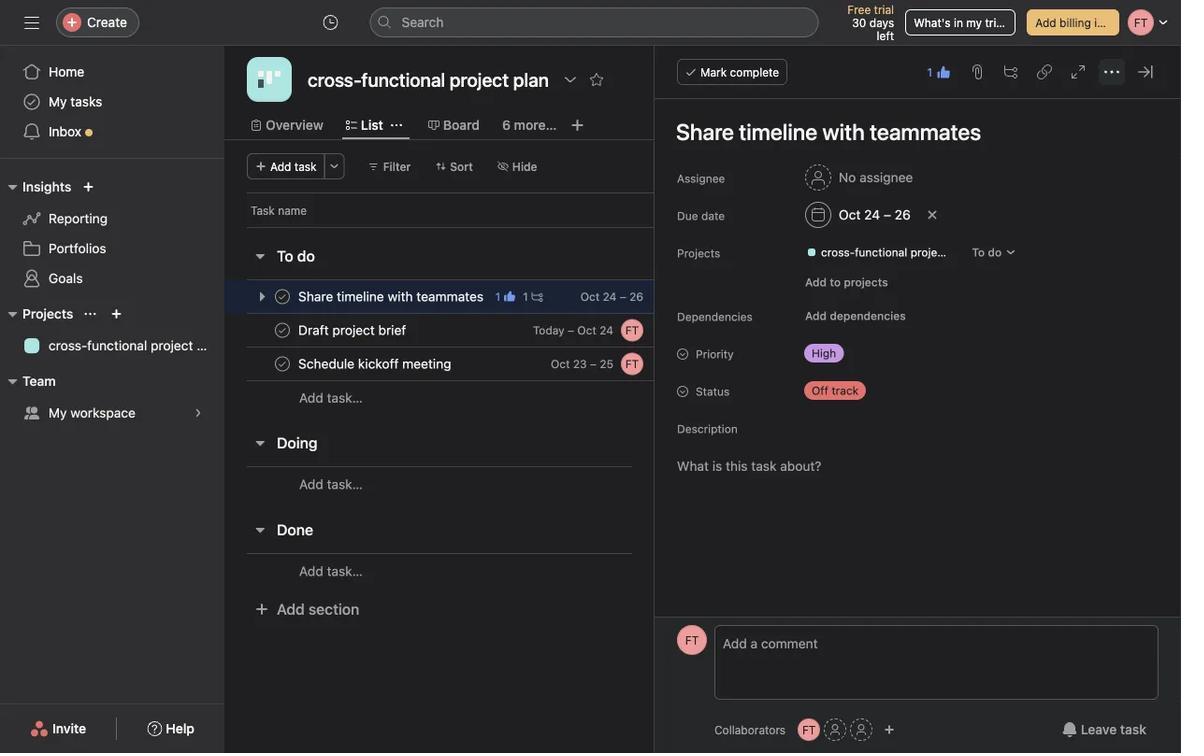 Task type: locate. For each thing, give the bounding box(es) containing it.
2 vertical spatial task…
[[327, 564, 363, 579]]

status
[[696, 385, 730, 398]]

oct left '23'
[[551, 358, 570, 371]]

board link
[[428, 115, 480, 136]]

my down team
[[49, 405, 67, 421]]

cross- up to
[[821, 246, 855, 259]]

list
[[361, 117, 383, 133]]

0 vertical spatial plan
[[951, 246, 974, 259]]

0 horizontal spatial do
[[297, 247, 315, 265]]

home link
[[11, 57, 213, 87]]

done
[[277, 521, 313, 539]]

hide sidebar image
[[24, 15, 39, 30]]

collapse task list for this section image for 1st add task… row from the bottom
[[253, 523, 267, 538]]

1 add task… button from the top
[[299, 388, 363, 409]]

mark complete
[[701, 65, 779, 79]]

1 vertical spatial my
[[49, 405, 67, 421]]

add section button
[[247, 593, 367, 627]]

Completed checkbox
[[271, 319, 294, 342]]

board
[[443, 117, 480, 133]]

2 vertical spatial add task… row
[[224, 554, 724, 589]]

row down sort dropdown button
[[247, 226, 655, 228]]

row down 1 like. you liked this task "icon" on the left top of page
[[224, 313, 724, 348]]

0 vertical spatial cross-functional project plan link
[[799, 243, 974, 262]]

completed image inside draft project brief "cell"
[[271, 319, 294, 342]]

dependencies
[[830, 310, 906, 323]]

0 horizontal spatial task
[[294, 160, 317, 173]]

1 horizontal spatial project
[[911, 246, 948, 259]]

completed image down completed option
[[271, 353, 294, 376]]

new project or portfolio image
[[111, 309, 122, 320]]

1 my from the top
[[49, 94, 67, 109]]

1 task… from the top
[[327, 390, 363, 406]]

6 more… button
[[502, 115, 557, 136]]

completed image down completed image
[[271, 319, 294, 342]]

oct 24 – 26 inside "share timeline with teammates" cell
[[581, 290, 643, 304]]

add left to
[[805, 276, 827, 289]]

2 collapse task list for this section image from the top
[[253, 523, 267, 538]]

what's in my trial?
[[914, 16, 1011, 29]]

oct up oct 23 – 25 at the top
[[577, 324, 597, 337]]

0 vertical spatial functional
[[855, 246, 908, 259]]

to do
[[972, 246, 1002, 259], [277, 247, 315, 265]]

26
[[895, 207, 911, 223], [630, 290, 643, 304]]

projects down "goals"
[[22, 306, 73, 322]]

to
[[972, 246, 985, 259], [277, 247, 293, 265]]

oct up today – oct 24
[[581, 290, 600, 304]]

oct 23 – 25
[[551, 358, 614, 371]]

close details image
[[1138, 65, 1153, 79]]

my
[[966, 16, 982, 29]]

add task… up add a task to this section icon
[[299, 390, 363, 406]]

create button
[[56, 7, 139, 37]]

3 task… from the top
[[327, 564, 363, 579]]

1 vertical spatial oct 24 – 26
[[581, 290, 643, 304]]

1 vertical spatial completed image
[[271, 353, 294, 376]]

1 completed image from the top
[[271, 319, 294, 342]]

draft project brief cell
[[224, 313, 656, 348]]

collapse task list for this section image left done
[[253, 523, 267, 538]]

off track button
[[797, 378, 909, 404]]

search
[[402, 14, 444, 30]]

add or remove collaborators image
[[884, 725, 895, 736]]

1 horizontal spatial cross-
[[821, 246, 855, 259]]

filter button
[[360, 153, 419, 180]]

task… down schedule kickoff meeting text field
[[327, 390, 363, 406]]

1 horizontal spatial oct 24 – 26
[[839, 207, 911, 223]]

completed checkbox inside schedule kickoff meeting cell
[[271, 353, 294, 376]]

my
[[49, 94, 67, 109], [49, 405, 67, 421]]

do
[[988, 246, 1002, 259], [297, 247, 315, 265]]

2 add task… from the top
[[299, 477, 363, 492]]

more…
[[514, 117, 557, 133]]

2 add task… button from the top
[[299, 475, 363, 495]]

dependencies
[[677, 311, 753, 324]]

1 vertical spatial task
[[1120, 723, 1147, 738]]

0 vertical spatial projects
[[677, 247, 720, 260]]

projects inside dropdown button
[[22, 306, 73, 322]]

cross-functional project plan up projects at the top
[[821, 246, 974, 259]]

Draft project brief text field
[[295, 321, 412, 340]]

my workspace link
[[11, 398, 213, 428]]

mark complete button
[[677, 59, 788, 85]]

plan
[[951, 246, 974, 259], [197, 338, 222, 354]]

no assignee
[[839, 170, 913, 185]]

add task… up section
[[299, 564, 363, 579]]

0 vertical spatial cross-
[[821, 246, 855, 259]]

3 add task… from the top
[[299, 564, 363, 579]]

completed image
[[271, 286, 294, 308]]

task… inside header to do tree grid
[[327, 390, 363, 406]]

24 inside share timeline with teammates dialog
[[864, 207, 880, 223]]

completed checkbox inside "share timeline with teammates" cell
[[271, 286, 294, 308]]

projects down 'due date'
[[677, 247, 720, 260]]

oct down no
[[839, 207, 861, 223]]

add task… inside header to do tree grid
[[299, 390, 363, 406]]

task… up section
[[327, 564, 363, 579]]

2 vertical spatial 24
[[600, 324, 614, 337]]

0 vertical spatial add task…
[[299, 390, 363, 406]]

doing button
[[277, 426, 318, 460]]

0 vertical spatial add task… row
[[224, 381, 724, 415]]

0 vertical spatial oct 24 – 26
[[839, 207, 911, 223]]

mark
[[701, 65, 727, 79]]

row containing today
[[224, 313, 724, 348]]

25
[[600, 358, 614, 371]]

oct 24 – 26
[[839, 207, 911, 223], [581, 290, 643, 304]]

task…
[[327, 390, 363, 406], [327, 477, 363, 492], [327, 564, 363, 579]]

1 vertical spatial completed checkbox
[[271, 353, 294, 376]]

tab actions image
[[391, 120, 402, 131]]

workspace
[[70, 405, 136, 421]]

0 horizontal spatial plan
[[197, 338, 222, 354]]

task for add task
[[294, 160, 317, 173]]

overview link
[[251, 115, 323, 136]]

3 add task… button from the top
[[299, 562, 363, 582]]

task inside button
[[294, 160, 317, 173]]

task… for collapse task list for this section image related to 1st add task… row from the bottom
[[327, 564, 363, 579]]

2 completed image from the top
[[271, 353, 294, 376]]

1 vertical spatial add task… row
[[224, 467, 724, 502]]

ft
[[625, 324, 639, 337], [625, 358, 639, 371], [685, 634, 699, 647], [802, 724, 816, 737]]

0 vertical spatial add task… button
[[299, 388, 363, 409]]

my inside global element
[[49, 94, 67, 109]]

2 my from the top
[[49, 405, 67, 421]]

0 vertical spatial task
[[294, 160, 317, 173]]

1 vertical spatial cross-functional project plan
[[49, 338, 222, 354]]

full screen image
[[1071, 65, 1086, 79]]

add left billing
[[1036, 16, 1057, 29]]

cross-functional project plan link inside share timeline with teammates dialog
[[799, 243, 974, 262]]

high
[[812, 347, 836, 360]]

completed image inside schedule kickoff meeting cell
[[271, 353, 294, 376]]

teams element
[[0, 365, 224, 432]]

0 vertical spatial 24
[[864, 207, 880, 223]]

0 horizontal spatial projects
[[22, 306, 73, 322]]

0 horizontal spatial functional
[[87, 338, 147, 354]]

project
[[911, 246, 948, 259], [151, 338, 193, 354]]

0 horizontal spatial project
[[151, 338, 193, 354]]

functional up projects at the top
[[855, 246, 908, 259]]

1 horizontal spatial 26
[[895, 207, 911, 223]]

overview
[[266, 117, 323, 133]]

completed image for oct 23 – 25
[[271, 353, 294, 376]]

free trial 30 days left
[[848, 3, 894, 42]]

plan inside projects element
[[197, 338, 222, 354]]

add to starred image
[[589, 72, 604, 87]]

section
[[309, 601, 359, 619]]

projects inside share timeline with teammates dialog
[[677, 247, 720, 260]]

0 vertical spatial completed image
[[271, 319, 294, 342]]

completed image for today – oct 24
[[271, 319, 294, 342]]

0 horizontal spatial to
[[277, 247, 293, 265]]

add dependencies button
[[797, 303, 914, 329]]

1 vertical spatial task…
[[327, 477, 363, 492]]

hide
[[512, 160, 537, 173]]

1 horizontal spatial task
[[1120, 723, 1147, 738]]

26 inside share timeline with teammates dialog
[[895, 207, 911, 223]]

24 up 25
[[600, 324, 614, 337]]

–
[[884, 207, 891, 223], [620, 290, 626, 304], [568, 324, 574, 337], [590, 358, 597, 371]]

see details, my workspace image
[[193, 408, 204, 419]]

left
[[877, 29, 894, 42]]

history image
[[323, 15, 338, 30]]

1 horizontal spatial to do
[[972, 246, 1002, 259]]

oct inside "share timeline with teammates" cell
[[581, 290, 600, 304]]

add section
[[277, 601, 359, 619]]

add down doing
[[299, 477, 323, 492]]

task name
[[251, 204, 307, 217]]

task… for collapse task list for this section icon
[[327, 477, 363, 492]]

cross-functional project plan
[[821, 246, 974, 259], [49, 338, 222, 354]]

add task… button down add a task to this section icon
[[299, 475, 363, 495]]

functional down new project or portfolio icon on the top left of the page
[[87, 338, 147, 354]]

completed checkbox down completed option
[[271, 353, 294, 376]]

oct 24 – 26 up today – oct 24
[[581, 290, 643, 304]]

task left more actions icon
[[294, 160, 317, 173]]

3 add task… row from the top
[[224, 554, 724, 589]]

collapse task list for this section image for header to do tree grid
[[253, 249, 267, 264]]

1 horizontal spatial projects
[[677, 247, 720, 260]]

1 vertical spatial 26
[[630, 290, 643, 304]]

add task… button up add a task to this section icon
[[299, 388, 363, 409]]

insights element
[[0, 170, 224, 297]]

row down "share timeline with teammates" cell
[[224, 347, 724, 382]]

help button
[[135, 713, 207, 746]]

project up see details, my workspace icon
[[151, 338, 193, 354]]

2 vertical spatial add task… button
[[299, 562, 363, 582]]

2 task… from the top
[[327, 477, 363, 492]]

add up 'add section' button
[[299, 564, 323, 579]]

main content inside share timeline with teammates dialog
[[657, 99, 1179, 754]]

functional inside share timeline with teammates dialog
[[855, 246, 908, 259]]

1 vertical spatial collapse task list for this section image
[[253, 523, 267, 538]]

my left tasks
[[49, 94, 67, 109]]

cross-functional project plan inside share timeline with teammates dialog
[[821, 246, 974, 259]]

collapse task list for this section image
[[253, 249, 267, 264], [253, 523, 267, 538]]

0 horizontal spatial cross-
[[49, 338, 87, 354]]

help
[[166, 722, 194, 737]]

oct inside schedule kickoff meeting cell
[[551, 358, 570, 371]]

billing
[[1060, 16, 1091, 29]]

add task… button up section
[[299, 562, 363, 582]]

add up doing button
[[299, 390, 323, 406]]

0 vertical spatial cross-functional project plan
[[821, 246, 974, 259]]

project down clear due date image
[[911, 246, 948, 259]]

add task… down add a task to this section icon
[[299, 477, 363, 492]]

0 vertical spatial project
[[911, 246, 948, 259]]

doing
[[277, 434, 318, 452]]

cross-functional project plan link up projects at the top
[[799, 243, 974, 262]]

cross-functional project plan down new project or portfolio icon on the top left of the page
[[49, 338, 222, 354]]

24 up today – oct 24
[[603, 290, 617, 304]]

0 vertical spatial task…
[[327, 390, 363, 406]]

0 horizontal spatial cross-functional project plan link
[[11, 331, 222, 361]]

no
[[839, 170, 856, 185]]

add task… row
[[224, 381, 724, 415], [224, 467, 724, 502], [224, 554, 724, 589]]

add left section
[[277, 601, 305, 619]]

1 completed checkbox from the top
[[271, 286, 294, 308]]

– inside share timeline with teammates dialog
[[884, 207, 891, 223]]

what's in my trial? button
[[906, 9, 1016, 36]]

row containing oct 23
[[224, 347, 724, 382]]

0 horizontal spatial oct 24 – 26
[[581, 290, 643, 304]]

1 vertical spatial 24
[[603, 290, 617, 304]]

add task button
[[247, 153, 325, 180]]

1 horizontal spatial do
[[988, 246, 1002, 259]]

cross- down the show options, current sort, top "image"
[[49, 338, 87, 354]]

24 down no assignee
[[864, 207, 880, 223]]

1 horizontal spatial plan
[[951, 246, 974, 259]]

completed checkbox right expand subtask list for the task share timeline with teammates image
[[271, 286, 294, 308]]

share timeline with teammates cell
[[224, 280, 656, 314]]

in
[[954, 16, 963, 29]]

1 horizontal spatial functional
[[855, 246, 908, 259]]

collapse task list for this section image left to do button
[[253, 249, 267, 264]]

0 horizontal spatial 26
[[630, 290, 643, 304]]

leave
[[1081, 723, 1117, 738]]

1 vertical spatial plan
[[197, 338, 222, 354]]

task for leave task
[[1120, 723, 1147, 738]]

add task
[[270, 160, 317, 173]]

completed image
[[271, 319, 294, 342], [271, 353, 294, 376]]

ft inside schedule kickoff meeting cell
[[625, 358, 639, 371]]

invite button
[[18, 713, 98, 746]]

main content
[[657, 99, 1179, 754]]

1 vertical spatial cross-functional project plan link
[[11, 331, 222, 361]]

1 vertical spatial functional
[[87, 338, 147, 354]]

cross-functional project plan link down new project or portfolio icon on the top left of the page
[[11, 331, 222, 361]]

1 vertical spatial project
[[151, 338, 193, 354]]

cross-
[[821, 246, 855, 259], [49, 338, 87, 354]]

1 vertical spatial add task…
[[299, 477, 363, 492]]

projects
[[844, 276, 888, 289]]

0 vertical spatial my
[[49, 94, 67, 109]]

1 collapse task list for this section image from the top
[[253, 249, 267, 264]]

main content containing no assignee
[[657, 99, 1179, 754]]

oct 24 – 26 inside share timeline with teammates dialog
[[839, 207, 911, 223]]

today
[[533, 324, 565, 337]]

list link
[[346, 115, 383, 136]]

oct 24 – 26 down no assignee
[[839, 207, 911, 223]]

ft button
[[621, 319, 643, 342], [621, 353, 643, 376], [677, 626, 707, 656], [798, 719, 820, 742]]

2 add task… row from the top
[[224, 467, 724, 502]]

0 horizontal spatial cross-functional project plan
[[49, 338, 222, 354]]

0 vertical spatial completed checkbox
[[271, 286, 294, 308]]

task inside 'button'
[[1120, 723, 1147, 738]]

high button
[[797, 340, 909, 367]]

1 vertical spatial projects
[[22, 306, 73, 322]]

row
[[247, 226, 655, 228], [224, 313, 724, 348], [224, 347, 724, 382]]

expand subtask list for the task share timeline with teammates image
[[254, 289, 269, 304]]

project inside projects element
[[151, 338, 193, 354]]

my inside teams element
[[49, 405, 67, 421]]

1 add task… from the top
[[299, 390, 363, 406]]

1 horizontal spatial to
[[972, 246, 985, 259]]

task… down add a task to this section icon
[[327, 477, 363, 492]]

None text field
[[303, 63, 554, 96]]

1 vertical spatial cross-
[[49, 338, 87, 354]]

my for my tasks
[[49, 94, 67, 109]]

name
[[278, 204, 307, 217]]

add a task to this section image
[[324, 249, 339, 264]]

ft inside "cell"
[[625, 324, 639, 337]]

task right leave
[[1120, 723, 1147, 738]]

complete
[[730, 65, 779, 79]]

cross- inside share timeline with teammates dialog
[[821, 246, 855, 259]]

1 vertical spatial add task… button
[[299, 475, 363, 495]]

0 vertical spatial collapse task list for this section image
[[253, 249, 267, 264]]

2 completed checkbox from the top
[[271, 353, 294, 376]]

Completed checkbox
[[271, 286, 294, 308], [271, 353, 294, 376]]

reporting
[[49, 211, 108, 226]]

1 horizontal spatial cross-functional project plan link
[[799, 243, 974, 262]]

1 horizontal spatial cross-functional project plan
[[821, 246, 974, 259]]

2 vertical spatial add task…
[[299, 564, 363, 579]]

0 vertical spatial 26
[[895, 207, 911, 223]]



Task type: describe. For each thing, give the bounding box(es) containing it.
trial?
[[985, 16, 1011, 29]]

insights
[[22, 179, 71, 195]]

project inside share timeline with teammates dialog
[[911, 246, 948, 259]]

search button
[[370, 7, 819, 37]]

add tab image
[[570, 118, 585, 133]]

24 inside "share timeline with teammates" cell
[[603, 290, 617, 304]]

filter
[[383, 160, 411, 173]]

Schedule kickoff meeting text field
[[295, 355, 457, 374]]

sort
[[450, 160, 473, 173]]

leave task button
[[1050, 714, 1159, 747]]

ft button inside schedule kickoff meeting cell
[[621, 353, 643, 376]]

– inside "share timeline with teammates" cell
[[620, 290, 626, 304]]

1 button
[[922, 59, 957, 85]]

do inside to do button
[[297, 247, 315, 265]]

free
[[848, 3, 871, 16]]

task
[[251, 204, 275, 217]]

priority
[[696, 348, 734, 361]]

portfolios
[[49, 241, 106, 256]]

26 inside "share timeline with teammates" cell
[[630, 290, 643, 304]]

– inside schedule kickoff meeting cell
[[590, 358, 597, 371]]

30
[[852, 16, 866, 29]]

23
[[573, 358, 587, 371]]

goals
[[49, 271, 83, 286]]

to do button
[[964, 239, 1025, 266]]

add down overview link
[[270, 160, 291, 173]]

reporting link
[[11, 204, 213, 234]]

hide button
[[489, 153, 546, 180]]

my tasks
[[49, 94, 102, 109]]

search list box
[[370, 7, 819, 37]]

ft button inside draft project brief "cell"
[[621, 319, 643, 342]]

insights button
[[0, 176, 71, 198]]

1 add task… row from the top
[[224, 381, 724, 415]]

add dependencies
[[805, 310, 906, 323]]

show options image
[[563, 72, 578, 87]]

6 more…
[[502, 117, 557, 133]]

add to projects
[[805, 276, 888, 289]]

add task… for collapse task list for this section image related to 1st add task… row from the bottom
[[299, 564, 363, 579]]

clear due date image
[[927, 210, 938, 221]]

goals link
[[11, 264, 213, 294]]

plan inside share timeline with teammates dialog
[[951, 246, 974, 259]]

cross- inside projects element
[[49, 338, 87, 354]]

add task… for collapse task list for this section icon
[[299, 477, 363, 492]]

add up high
[[805, 310, 827, 323]]

more actions for this task image
[[1105, 65, 1120, 79]]

description
[[677, 423, 738, 436]]

attachments: add a file to this task, share timeline with teammates image
[[970, 65, 985, 79]]

leave task
[[1081, 723, 1147, 738]]

my tasks link
[[11, 87, 213, 117]]

assignee
[[677, 172, 725, 185]]

Share timeline with teammates text field
[[295, 288, 488, 306]]

– inside draft project brief "cell"
[[568, 324, 574, 337]]

days
[[870, 16, 894, 29]]

oct inside draft project brief "cell"
[[577, 324, 597, 337]]

off track
[[812, 384, 859, 397]]

today – oct 24
[[533, 324, 614, 337]]

cross-functional project plan link inside projects element
[[11, 331, 222, 361]]

1
[[927, 65, 932, 79]]

projects button
[[0, 303, 73, 325]]

what's
[[914, 16, 951, 29]]

new image
[[83, 181, 94, 193]]

6
[[502, 117, 511, 133]]

trial
[[874, 3, 894, 16]]

task name row
[[224, 193, 724, 227]]

1 like. you liked this task image
[[504, 291, 516, 303]]

24 inside draft project brief "cell"
[[600, 324, 614, 337]]

1 subtask image
[[532, 291, 543, 303]]

show options, current sort, top image
[[85, 309, 96, 320]]

track
[[832, 384, 859, 397]]

add task… button for collapse task list for this section image related to 1st add task… row from the bottom
[[299, 562, 363, 582]]

portfolios link
[[11, 234, 213, 264]]

my for my workspace
[[49, 405, 67, 421]]

my workspace
[[49, 405, 136, 421]]

oct inside share timeline with teammates dialog
[[839, 207, 861, 223]]

team button
[[0, 370, 56, 393]]

add to projects button
[[797, 269, 897, 296]]

invite
[[52, 722, 86, 737]]

add inside 'button'
[[1036, 16, 1057, 29]]

to inside button
[[277, 247, 293, 265]]

add inside header to do tree grid
[[299, 390, 323, 406]]

to do button
[[277, 239, 315, 273]]

done button
[[277, 513, 313, 547]]

more actions image
[[329, 161, 340, 172]]

to
[[830, 276, 841, 289]]

global element
[[0, 46, 224, 158]]

info
[[1094, 16, 1114, 29]]

0 horizontal spatial to do
[[277, 247, 315, 265]]

board image
[[258, 68, 281, 91]]

Task Name text field
[[664, 110, 1159, 153]]

do inside to do dropdown button
[[988, 246, 1002, 259]]

cross-functional project plan inside projects element
[[49, 338, 222, 354]]

functional inside projects element
[[87, 338, 147, 354]]

add subtask image
[[1004, 65, 1019, 79]]

inbox
[[49, 124, 81, 139]]

assignee
[[860, 170, 913, 185]]

copy task link image
[[1037, 65, 1052, 79]]

share timeline with teammates dialog
[[655, 46, 1181, 754]]

tasks
[[70, 94, 102, 109]]

collapse task list for this section image
[[253, 436, 267, 451]]

to inside dropdown button
[[972, 246, 985, 259]]

sort button
[[427, 153, 482, 180]]

header to do tree grid
[[224, 280, 724, 415]]

off
[[812, 384, 829, 397]]

home
[[49, 64, 84, 79]]

schedule kickoff meeting cell
[[224, 347, 656, 382]]

collaborators
[[715, 724, 786, 737]]

add task… button for collapse task list for this section icon
[[299, 475, 363, 495]]

add a task to this section image
[[327, 436, 342, 451]]

add billing info button
[[1027, 9, 1120, 36]]

inbox link
[[11, 117, 213, 147]]

to do inside dropdown button
[[972, 246, 1002, 259]]

projects element
[[0, 297, 224, 365]]

due date
[[677, 210, 725, 223]]



Task type: vqa. For each thing, say whether or not it's contained in the screenshot.
$6,000
no



